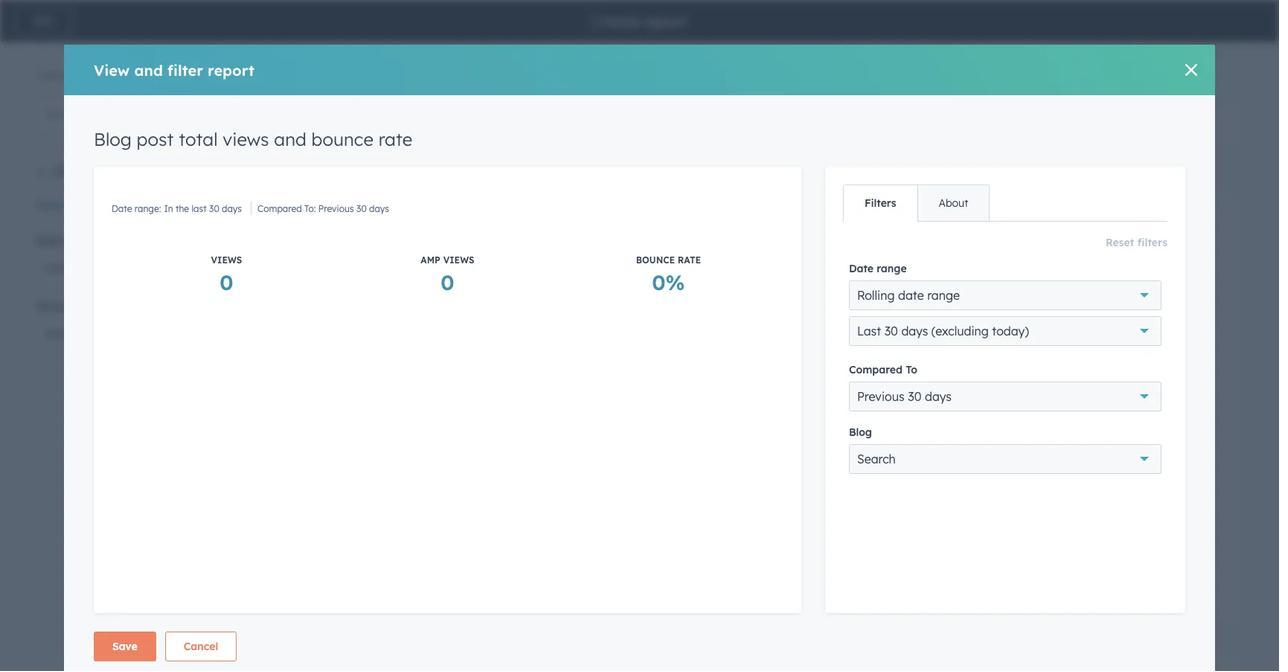 Task type: vqa. For each thing, say whether or not it's contained in the screenshot.
"banner"
no



Task type: locate. For each thing, give the bounding box(es) containing it.
filters up the leave
[[1137, 236, 1168, 249]]

rate
[[378, 128, 412, 150], [1046, 222, 1076, 240], [678, 254, 701, 266], [1149, 392, 1172, 403]]

blog post total views and bounce rate
[[94, 128, 412, 150], [793, 222, 1076, 240]]

2 horizontal spatial date
[[849, 262, 874, 275]]

filters right clear
[[66, 199, 96, 212]]

visualization
[[36, 300, 102, 313]]

in
[[164, 203, 173, 214], [845, 342, 854, 353]]

1 horizontal spatial filters
[[1137, 236, 1168, 249]]

previous down the compared to
[[857, 389, 905, 404]]

1 horizontal spatial templates
[[410, 158, 484, 176]]

tab list containing filters
[[843, 185, 990, 222]]

125
[[71, 68, 88, 82]]

filter
[[52, 165, 79, 179]]

0 vertical spatial bounce rate 0%
[[636, 254, 701, 295]]

1 vertical spatial bounce
[[1107, 392, 1146, 403]]

0 horizontal spatial compared
[[258, 203, 302, 214]]

of
[[58, 68, 68, 82], [396, 254, 407, 269]]

1 select button from the top
[[36, 253, 222, 283]]

2 vertical spatial report
[[368, 114, 402, 129]]

1 vertical spatial range
[[927, 288, 960, 303]]

1 vertical spatial filters
[[1137, 236, 1168, 249]]

1 horizontal spatial in
[[845, 342, 854, 353]]

tab list inside dialog
[[843, 185, 990, 222]]

blog post total views and bounce rate inside dialog
[[94, 128, 412, 150]]

dialog containing 0
[[64, 45, 1215, 671]]

date down filter templates
[[112, 203, 132, 214]]

2 vertical spatial create
[[257, 158, 307, 176]]

0 vertical spatial 0%
[[652, 269, 685, 295]]

select button for data sources
[[36, 253, 222, 283]]

1 horizontal spatial views 0
[[850, 392, 881, 433]]

and up hubspot
[[953, 222, 982, 240]]

of left amp
[[396, 254, 407, 269]]

0 button for views
[[441, 269, 454, 297]]

filters inside reset filters button
[[1137, 236, 1168, 249]]

select down visualization
[[44, 326, 78, 341]]

compared
[[258, 203, 302, 214], [939, 342, 983, 353], [849, 363, 903, 377]]

many
[[821, 254, 853, 269], [1096, 254, 1128, 269]]

1 vertical spatial report
[[208, 61, 254, 79]]

range left all
[[877, 262, 907, 275]]

to: down today)
[[986, 342, 997, 353]]

0 horizontal spatial compared to: previous 30 days
[[258, 203, 389, 214]]

0 horizontal spatial last
[[192, 203, 207, 214]]

1 horizontal spatial compared to: previous 30 days
[[939, 342, 1070, 353]]

0 vertical spatial in
[[164, 203, 173, 214]]

date range: in the last 30 days
[[112, 203, 242, 214], [793, 342, 923, 353]]

filters inside clear filters button
[[66, 199, 96, 212]]

0 horizontal spatial blog post total views and bounce rate
[[94, 128, 412, 150]]

2 select button from the top
[[36, 318, 222, 348]]

create reports from templates
[[257, 158, 484, 176]]

0 horizontal spatial many
[[821, 254, 853, 269]]

from down new custom report
[[370, 158, 406, 176]]

1 horizontal spatial how
[[1068, 254, 1093, 269]]

0 horizontal spatial how
[[793, 254, 818, 269]]

close image
[[1185, 64, 1197, 76]]

contacts
[[410, 254, 459, 269]]

2 reports from the top
[[311, 158, 366, 176]]

blogs
[[998, 254, 1028, 269]]

0 vertical spatial date
[[112, 203, 132, 214]]

blog up filter templates
[[94, 128, 132, 150]]

have?
[[1031, 254, 1065, 269]]

select
[[44, 260, 78, 275], [44, 326, 78, 341]]

1 vertical spatial blog post total views and bounce rate
[[793, 222, 1076, 240]]

1 horizontal spatial bounce
[[987, 222, 1041, 240]]

1 horizontal spatial bounce rate 0%
[[1107, 392, 1172, 433]]

rolling date range
[[857, 288, 960, 303]]

30
[[209, 203, 219, 214], [356, 203, 367, 214], [884, 324, 898, 339], [890, 342, 901, 353], [1038, 342, 1048, 353], [908, 389, 922, 404]]

0 button
[[220, 269, 233, 297], [441, 269, 454, 297]]

about link
[[917, 185, 989, 221]]

1 horizontal spatial to:
[[986, 342, 997, 353]]

1 horizontal spatial last
[[873, 342, 888, 353]]

0 button for 0
[[220, 269, 233, 297]]

previous down today)
[[1000, 342, 1035, 353]]

2 many from the left
[[1096, 254, 1128, 269]]

views
[[223, 128, 269, 150], [907, 222, 949, 240], [856, 254, 887, 269], [443, 254, 474, 266]]

2 from from the top
[[370, 158, 406, 176]]

range:
[[135, 203, 161, 214], [816, 342, 842, 353]]

0 vertical spatial blog post total views and bounce rate
[[94, 128, 412, 150]]

from
[[370, 66, 406, 85], [370, 158, 406, 176]]

custom
[[323, 114, 364, 129]]

views left new
[[223, 128, 269, 150]]

select button for visualization
[[36, 318, 222, 348]]

1 horizontal spatial 0%
[[1125, 407, 1155, 433]]

0 horizontal spatial 0%
[[652, 269, 685, 295]]

templates
[[410, 158, 484, 176], [83, 165, 134, 179]]

0 vertical spatial from
[[370, 66, 406, 85]]

last 30 days (excluding today)
[[857, 324, 1029, 339]]

save button
[[94, 632, 156, 662]]

1 reports from the top
[[311, 66, 366, 85]]

1 vertical spatial from
[[370, 158, 406, 176]]

1 select from the top
[[44, 260, 78, 275]]

0 horizontal spatial date range: in the last 30 days
[[112, 203, 242, 214]]

select button down visualization
[[36, 318, 222, 348]]

1 horizontal spatial post
[[831, 222, 863, 240]]

the
[[176, 203, 189, 214], [329, 254, 347, 269], [1164, 254, 1182, 269], [857, 342, 870, 353]]

blog up page?
[[793, 222, 827, 240]]

select button
[[36, 253, 222, 283], [36, 318, 222, 348]]

0 vertical spatial select
[[44, 260, 78, 275]]

to:
[[304, 203, 316, 214], [986, 342, 997, 353]]

form?
[[607, 254, 640, 269]]

0 horizontal spatial bounce rate 0%
[[636, 254, 701, 295]]

1 from from the top
[[370, 66, 406, 85]]

select down data sources
[[44, 260, 78, 275]]

all
[[404, 288, 415, 299]]

1 horizontal spatial 0 button
[[441, 269, 454, 297]]

0 vertical spatial views
[[211, 254, 242, 266]]

2 select from the top
[[44, 326, 78, 341]]

post
[[137, 128, 174, 150], [831, 222, 863, 240]]

bounce inside dialog
[[636, 254, 675, 266]]

0% button
[[652, 269, 685, 297]]

1 horizontal spatial and
[[274, 128, 306, 150]]

tab list
[[843, 185, 990, 222]]

create inside page section element
[[592, 12, 639, 30]]

to: up what's
[[304, 203, 316, 214]]

0 horizontal spatial of
[[58, 68, 68, 82]]

how right have?
[[1068, 254, 1093, 269]]

views inside the amp views 0
[[443, 254, 474, 266]]

compared to: previous 30 days up what's
[[258, 203, 389, 214]]

0 vertical spatial reports
[[311, 66, 366, 85]]

0 vertical spatial compared to: previous 30 days
[[258, 203, 389, 214]]

1 vertical spatial date range: in the last 30 days
[[793, 342, 923, 353]]

clear filters button
[[36, 196, 96, 214]]

views
[[211, 254, 242, 266], [850, 392, 881, 403]]

how up page?
[[793, 254, 818, 269]]

0 horizontal spatial in
[[164, 203, 173, 214]]

0 horizontal spatial range:
[[135, 203, 161, 214]]

1 vertical spatial reports
[[311, 158, 366, 176]]

bounce up create reports from templates
[[311, 128, 373, 150]]

1 vertical spatial bounce rate 0%
[[1107, 392, 1172, 433]]

compared to: previous 30 days
[[258, 203, 389, 214], [939, 342, 1070, 353]]

range
[[877, 262, 907, 275], [927, 288, 960, 303]]

reports for scratch
[[311, 66, 366, 85]]

views left do
[[856, 254, 887, 269]]

0 horizontal spatial bounce
[[636, 254, 675, 266]]

and left custom
[[274, 128, 306, 150]]

many up page?
[[821, 254, 853, 269]]

date up rolling
[[849, 262, 874, 275]]

1 horizontal spatial range
[[927, 288, 960, 303]]

1 vertical spatial of
[[396, 254, 407, 269]]

and left filter
[[134, 61, 163, 79]]

total
[[179, 128, 218, 150], [868, 222, 903, 240]]

how
[[793, 254, 818, 269], [1068, 254, 1093, 269]]

data
[[36, 234, 61, 248]]

0 vertical spatial compared
[[258, 203, 302, 214]]

1 vertical spatial views
[[850, 392, 881, 403]]

do
[[890, 254, 905, 269]]

results
[[90, 68, 122, 82]]

days
[[222, 203, 242, 214], [369, 203, 389, 214], [901, 324, 928, 339], [903, 342, 923, 353], [1050, 342, 1070, 353], [925, 389, 952, 404]]

1 vertical spatial compared
[[939, 342, 983, 353]]

2 horizontal spatial and
[[953, 222, 982, 240]]

2 horizontal spatial report
[[643, 12, 687, 30]]

previous down create reports from templates
[[318, 203, 354, 214]]

filters
[[66, 199, 96, 212], [1137, 236, 1168, 249]]

date down blog pages
[[793, 342, 813, 353]]

select button down the sources
[[36, 253, 222, 283]]

post down view and filter report
[[137, 128, 174, 150]]

0 horizontal spatial filters
[[66, 199, 96, 212]]

create
[[592, 12, 639, 30], [257, 66, 307, 85], [257, 158, 307, 176]]

amp views 0
[[421, 254, 474, 295]]

compared left to
[[849, 363, 903, 377]]

how many views do all my hubspot blogs have? how many leave the page?
[[793, 254, 1182, 286]]

blog pages
[[802, 306, 853, 317]]

reports up custom
[[311, 66, 366, 85]]

2 vertical spatial and
[[953, 222, 982, 240]]

(excluding
[[931, 324, 989, 339]]

range right the date
[[927, 288, 960, 303]]

0 horizontal spatial total
[[179, 128, 218, 150]]

cancel
[[184, 640, 218, 653]]

0 vertical spatial to:
[[304, 203, 316, 214]]

today)
[[992, 324, 1029, 339]]

0 vertical spatial range:
[[135, 203, 161, 214]]

previous
[[318, 203, 354, 214], [1000, 342, 1035, 353], [857, 389, 905, 404]]

0 vertical spatial bounce
[[311, 128, 373, 150]]

1 0 button from the left
[[220, 269, 233, 297]]

0 vertical spatial range
[[877, 262, 907, 275]]

filter
[[167, 61, 203, 79]]

compared down (excluding
[[939, 342, 983, 353]]

1 horizontal spatial range:
[[816, 342, 842, 353]]

1-15 of 125 results
[[36, 68, 122, 82]]

1 vertical spatial select button
[[36, 318, 222, 348]]

0 vertical spatial post
[[137, 128, 174, 150]]

new
[[295, 114, 320, 129]]

1 horizontal spatial previous
[[857, 389, 905, 404]]

filters for clear filters
[[66, 199, 96, 212]]

0 vertical spatial bounce
[[636, 254, 675, 266]]

many down reset
[[1096, 254, 1128, 269]]

0 vertical spatial previous
[[318, 203, 354, 214]]

views 0
[[211, 254, 242, 295], [850, 392, 881, 433]]

reports
[[311, 66, 366, 85], [311, 158, 366, 176]]

total down 'filters'
[[868, 222, 903, 240]]

compared to: previous 30 days down today)
[[939, 342, 1070, 353]]

1 vertical spatial to:
[[986, 342, 997, 353]]

from left scratch on the top of page
[[370, 66, 406, 85]]

bounce
[[636, 254, 675, 266], [1107, 392, 1146, 403]]

filters
[[865, 196, 896, 210]]

previous inside popup button
[[857, 389, 905, 404]]

view
[[94, 61, 130, 79]]

0 vertical spatial select button
[[36, 253, 222, 283]]

sources
[[64, 234, 103, 248]]

select for visualization
[[44, 326, 78, 341]]

views right amp
[[443, 254, 474, 266]]

0 horizontal spatial and
[[134, 61, 163, 79]]

last
[[192, 203, 207, 214], [873, 342, 888, 353]]

blog
[[94, 128, 132, 150], [793, 222, 827, 240], [802, 306, 823, 317], [849, 426, 872, 439]]

bounce up the "blogs" on the right of page
[[987, 222, 1041, 240]]

create for create report
[[592, 12, 639, 30]]

compared up what's
[[258, 203, 302, 214]]

of right '15'
[[58, 68, 68, 82]]

what's
[[288, 254, 326, 269]]

range inside popup button
[[927, 288, 960, 303]]

0 horizontal spatial 0 button
[[220, 269, 233, 297]]

2 vertical spatial compared
[[849, 363, 903, 377]]

bounce
[[311, 128, 373, 150], [987, 222, 1041, 240]]

0 vertical spatial report
[[643, 12, 687, 30]]

total down filter
[[179, 128, 218, 150]]

post down filters link
[[831, 222, 863, 240]]

1 vertical spatial total
[[868, 222, 903, 240]]

1 vertical spatial create
[[257, 66, 307, 85]]

new custom report
[[295, 114, 402, 129]]

0 horizontal spatial templates
[[83, 165, 134, 179]]

dialog
[[64, 45, 1215, 671]]

0 horizontal spatial previous
[[318, 203, 354, 214]]

15
[[45, 68, 55, 82]]

all
[[908, 254, 921, 269]]

bounce rate 0% inside dialog
[[636, 254, 701, 295]]

date
[[112, 203, 132, 214], [849, 262, 874, 275], [793, 342, 813, 353]]

and
[[134, 61, 163, 79], [274, 128, 306, 150], [953, 222, 982, 240]]

Search search field
[[36, 99, 222, 129]]

None checkbox
[[257, 191, 792, 624], [762, 191, 1243, 624], [257, 648, 739, 671], [762, 648, 1243, 671], [257, 191, 792, 624], [762, 191, 1243, 624], [257, 648, 739, 671], [762, 648, 1243, 671]]

filters for reset filters
[[1137, 236, 1168, 249]]

2 horizontal spatial previous
[[1000, 342, 1035, 353]]

reports down custom
[[311, 158, 366, 176]]

2 0 button from the left
[[441, 269, 454, 297]]



Task type: describe. For each thing, give the bounding box(es) containing it.
select for data sources
[[44, 260, 78, 275]]

cancel button
[[165, 632, 237, 662]]

1-
[[36, 68, 45, 82]]

1 horizontal spatial date
[[793, 342, 813, 353]]

1 vertical spatial 0%
[[1125, 407, 1155, 433]]

reset filters button
[[1106, 234, 1168, 251]]

about
[[939, 196, 968, 210]]

leave
[[1131, 254, 1161, 269]]

2 how from the left
[[1068, 254, 1093, 269]]

hubspot
[[945, 254, 995, 269]]

0 horizontal spatial date
[[112, 203, 132, 214]]

views up my
[[907, 222, 949, 240]]

previous 30 days
[[857, 389, 952, 404]]

0 vertical spatial last
[[192, 203, 207, 214]]

1 vertical spatial and
[[274, 128, 306, 150]]

amp
[[421, 254, 440, 266]]

1 horizontal spatial views
[[850, 392, 881, 403]]

0 vertical spatial total
[[179, 128, 218, 150]]

1 vertical spatial post
[[831, 222, 863, 240]]

days inside the "previous 30 days" popup button
[[925, 389, 952, 404]]

1 vertical spatial last
[[873, 342, 888, 353]]

report inside page section element
[[643, 12, 687, 30]]

search button
[[849, 444, 1162, 474]]

create for create reports from templates
[[257, 158, 307, 176]]

1 horizontal spatial bounce
[[1107, 392, 1146, 403]]

1 vertical spatial views 0
[[850, 392, 881, 433]]

create report
[[592, 12, 687, 30]]

date range
[[849, 262, 907, 275]]

all websites
[[404, 288, 456, 299]]

1 horizontal spatial blog post total views and bounce rate
[[793, 222, 1076, 240]]

data sources
[[36, 234, 103, 248]]

rolling date range button
[[849, 281, 1162, 310]]

search
[[857, 452, 896, 467]]

create reports from scratch
[[257, 66, 465, 85]]

blog left pages
[[802, 306, 823, 317]]

clear
[[36, 199, 63, 212]]

view and filter report
[[94, 61, 254, 79]]

0 horizontal spatial to:
[[304, 203, 316, 214]]

date
[[898, 288, 924, 303]]

reports for templates
[[311, 158, 366, 176]]

0 inside the amp views 0
[[441, 269, 454, 295]]

recently
[[489, 254, 533, 269]]

reset filters
[[1106, 236, 1168, 249]]

1 vertical spatial bounce
[[987, 222, 1041, 240]]

rolling
[[857, 288, 895, 303]]

filters link
[[844, 185, 917, 221]]

scratch
[[410, 66, 465, 85]]

1 how from the left
[[793, 254, 818, 269]]

from for templates
[[370, 158, 406, 176]]

my
[[924, 254, 942, 269]]

websites
[[418, 288, 456, 299]]

1 vertical spatial in
[[845, 342, 854, 353]]

previous 30 days button
[[849, 382, 1162, 412]]

1 vertical spatial date
[[849, 262, 874, 275]]

the inside dialog
[[176, 203, 189, 214]]

the inside how many views do all my hubspot blogs have? how many leave the page?
[[1164, 254, 1182, 269]]

reset
[[1106, 236, 1134, 249]]

blog up "search"
[[849, 426, 872, 439]]

a
[[597, 254, 604, 269]]

last 30 days (excluding today) button
[[849, 316, 1162, 346]]

0 horizontal spatial post
[[137, 128, 174, 150]]

0 vertical spatial date range: in the last 30 days
[[112, 203, 242, 214]]

page?
[[793, 272, 828, 286]]

days inside last 30 days (excluding today) popup button
[[901, 324, 928, 339]]

0 vertical spatial views 0
[[211, 254, 242, 295]]

who
[[462, 254, 486, 269]]

exit
[[33, 14, 53, 28]]

0 vertical spatial of
[[58, 68, 68, 82]]

save
[[112, 640, 137, 653]]

New custom report checkbox
[[257, 97, 1243, 146]]

0 vertical spatial and
[[134, 61, 163, 79]]

to
[[906, 363, 917, 377]]

1 horizontal spatial of
[[396, 254, 407, 269]]

what's the activity of contacts who recently submitted a form?
[[288, 254, 640, 269]]

from for scratch
[[370, 66, 406, 85]]

0 horizontal spatial report
[[208, 61, 254, 79]]

0 horizontal spatial range
[[877, 262, 907, 275]]

views inside how many views do all my hubspot blogs have? how many leave the page?
[[856, 254, 887, 269]]

1 many from the left
[[821, 254, 853, 269]]

1 horizontal spatial total
[[868, 222, 903, 240]]

exit link
[[15, 6, 72, 36]]

compared to
[[849, 363, 917, 377]]

clear filters
[[36, 199, 96, 212]]

bounce inside dialog
[[311, 128, 373, 150]]

filter templates
[[52, 165, 134, 179]]

page section element
[[0, 0, 1279, 42]]

range: inside dialog
[[135, 203, 161, 214]]

activity
[[351, 254, 392, 269]]

submitted
[[537, 254, 593, 269]]

1 vertical spatial range:
[[816, 342, 842, 353]]

2 horizontal spatial compared
[[939, 342, 983, 353]]

views inside dialog
[[211, 254, 242, 266]]

create for create reports from scratch
[[257, 66, 307, 85]]

last
[[857, 324, 881, 339]]

report inside checkbox
[[368, 114, 402, 129]]

pages
[[825, 306, 853, 317]]

1 horizontal spatial date range: in the last 30 days
[[793, 342, 923, 353]]



